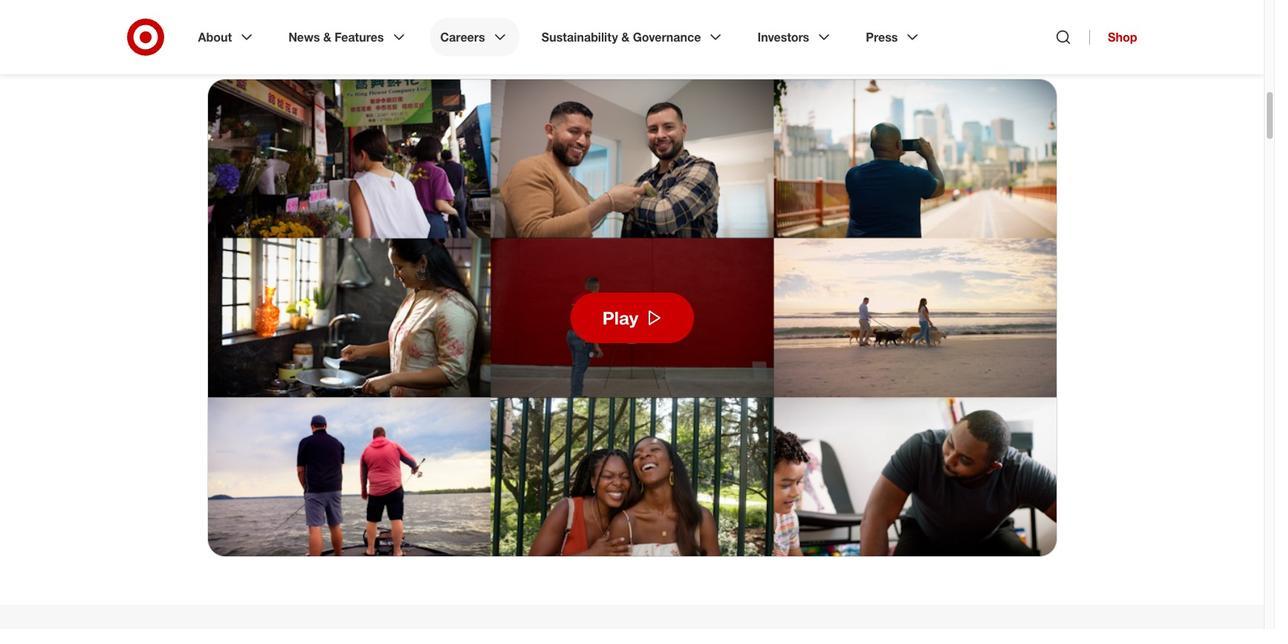 Task type: describe. For each thing, give the bounding box(es) containing it.
news & features link
[[278, 18, 418, 56]]

investors link
[[747, 18, 844, 56]]

play
[[602, 307, 638, 329]]

sustainability & governance link
[[531, 18, 735, 56]]

team target highlights 2022 image
[[208, 80, 1056, 557]]

about link
[[188, 18, 266, 56]]

sustainability & governance
[[542, 30, 701, 45]]

press
[[866, 30, 898, 45]]

press link
[[856, 18, 932, 56]]

shop link
[[1090, 30, 1138, 45]]



Task type: vqa. For each thing, say whether or not it's contained in the screenshot.
ACCEPTED at top right
no



Task type: locate. For each thing, give the bounding box(es) containing it.
& right news at the top left
[[323, 30, 331, 45]]

sustainability
[[542, 30, 618, 45]]

& left governance
[[621, 30, 630, 45]]

governance
[[633, 30, 701, 45]]

news
[[288, 30, 320, 45]]

investors
[[758, 30, 810, 45]]

news & features
[[288, 30, 384, 45]]

0 horizontal spatial &
[[323, 30, 331, 45]]

& for news
[[323, 30, 331, 45]]

about
[[198, 30, 232, 45]]

& for sustainability
[[621, 30, 630, 45]]

shop
[[1108, 30, 1138, 45]]

features
[[335, 30, 384, 45]]

careers link
[[430, 18, 519, 56]]

1 & from the left
[[323, 30, 331, 45]]

1 horizontal spatial &
[[621, 30, 630, 45]]

2 & from the left
[[621, 30, 630, 45]]

play button
[[570, 293, 694, 344]]

careers
[[440, 30, 485, 45]]

&
[[323, 30, 331, 45], [621, 30, 630, 45]]



